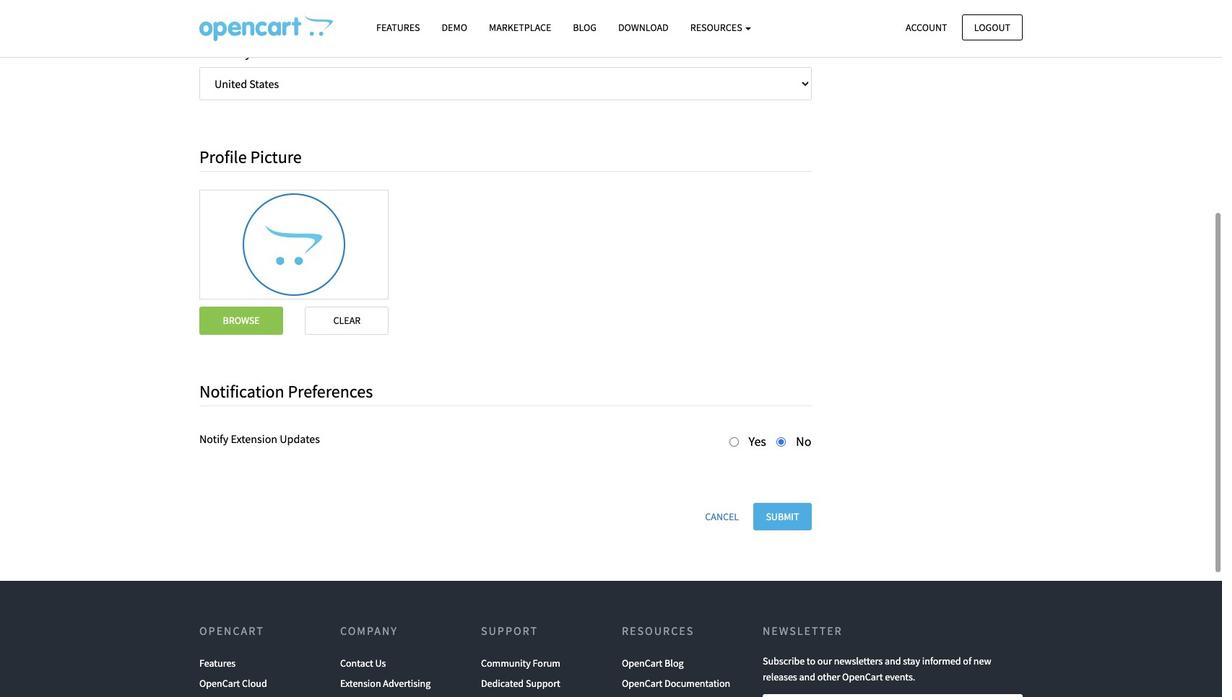 Task type: describe. For each thing, give the bounding box(es) containing it.
profile
[[199, 146, 247, 168]]

releases
[[763, 671, 797, 684]]

community forum
[[481, 657, 561, 670]]

preferences
[[288, 381, 373, 403]]

logout link
[[962, 14, 1023, 40]]

no
[[796, 434, 812, 450]]

contact us
[[340, 657, 386, 670]]

download
[[618, 21, 669, 34]]

opencart documentation link
[[622, 674, 731, 695]]

yes
[[749, 434, 767, 450]]

resources link
[[680, 15, 763, 41]]

of
[[963, 655, 972, 668]]

E-Mail text field
[[199, 0, 812, 28]]

submit
[[766, 511, 799, 524]]

events.
[[885, 671, 916, 684]]

marketplace
[[489, 21, 552, 34]]

extension advertising
[[340, 678, 431, 691]]

cloud
[[242, 678, 267, 691]]

opencart for opencart cloud
[[199, 678, 240, 691]]

notify extension updates
[[199, 432, 320, 447]]

features for opencart cloud
[[199, 657, 236, 670]]

opencart for opencart documentation
[[622, 678, 663, 691]]

1 vertical spatial support
[[526, 678, 560, 691]]

0 horizontal spatial extension
[[231, 432, 278, 447]]

account
[[906, 21, 948, 34]]

1 vertical spatial extension
[[340, 678, 381, 691]]

opencart cloud link
[[199, 674, 267, 695]]

profile picture
[[199, 146, 302, 168]]

notification
[[199, 381, 284, 403]]

subscribe
[[763, 655, 805, 668]]

browse button
[[199, 307, 283, 335]]

0 vertical spatial and
[[885, 655, 901, 668]]

clear button
[[305, 307, 389, 335]]

opencart for opencart blog
[[622, 657, 663, 670]]

cancel link
[[693, 504, 752, 531]]

other
[[818, 671, 841, 684]]

download link
[[608, 15, 680, 41]]

picture
[[250, 146, 302, 168]]

community
[[481, 657, 531, 670]]

community forum link
[[481, 654, 561, 674]]

opencart blog
[[622, 657, 684, 670]]

0 horizontal spatial blog
[[573, 21, 597, 34]]



Task type: locate. For each thing, give the bounding box(es) containing it.
forum
[[533, 657, 561, 670]]

informed
[[922, 655, 961, 668]]

1 horizontal spatial and
[[885, 655, 901, 668]]

marketplace link
[[478, 15, 562, 41]]

1 vertical spatial resources
[[622, 625, 695, 639]]

account edit image
[[199, 15, 333, 41]]

1 horizontal spatial features
[[376, 21, 420, 34]]

stay
[[903, 655, 920, 668]]

0 vertical spatial blog
[[573, 21, 597, 34]]

opencart for opencart
[[199, 625, 264, 639]]

features link for demo
[[366, 15, 431, 41]]

logout
[[975, 21, 1011, 34]]

0 vertical spatial support
[[481, 625, 538, 639]]

support up community
[[481, 625, 538, 639]]

support down 'forum'
[[526, 678, 560, 691]]

newsletter
[[763, 625, 843, 639]]

0 horizontal spatial features link
[[199, 654, 236, 674]]

updates
[[280, 432, 320, 447]]

None radio
[[729, 438, 739, 447], [777, 438, 786, 447], [729, 438, 739, 447], [777, 438, 786, 447]]

features link for opencart cloud
[[199, 654, 236, 674]]

features link up opencart cloud
[[199, 654, 236, 674]]

0 vertical spatial features
[[376, 21, 420, 34]]

opencart blog link
[[622, 654, 684, 674]]

dedicated support link
[[481, 674, 560, 695]]

1 horizontal spatial features link
[[366, 15, 431, 41]]

dedicated
[[481, 678, 524, 691]]

1 horizontal spatial extension
[[340, 678, 381, 691]]

demo
[[442, 21, 467, 34]]

blog left download
[[573, 21, 597, 34]]

dedicated support
[[481, 678, 560, 691]]

and down the to
[[799, 671, 816, 684]]

and up events.
[[885, 655, 901, 668]]

features
[[376, 21, 420, 34], [199, 657, 236, 670]]

subscribe to our newsletters and stay informed of new releases and other opencart events.
[[763, 655, 992, 684]]

opencart up opencart cloud
[[199, 625, 264, 639]]

features link left 'demo'
[[366, 15, 431, 41]]

extension right notify
[[231, 432, 278, 447]]

1 vertical spatial and
[[799, 671, 816, 684]]

newsletters
[[834, 655, 883, 668]]

notification preferences
[[199, 381, 373, 403]]

blog link
[[562, 15, 608, 41]]

features link
[[366, 15, 431, 41], [199, 654, 236, 674]]

0 vertical spatial resources
[[690, 21, 745, 34]]

extension advertising link
[[340, 674, 431, 695]]

documentation
[[665, 678, 731, 691]]

extension down the contact us link at the left bottom of page
[[340, 678, 381, 691]]

features up opencart cloud
[[199, 657, 236, 670]]

opencart documentation
[[622, 678, 731, 691]]

submit button
[[754, 504, 812, 531]]

support
[[481, 625, 538, 639], [526, 678, 560, 691]]

clear
[[333, 315, 361, 328]]

0 vertical spatial extension
[[231, 432, 278, 447]]

0 vertical spatial features link
[[366, 15, 431, 41]]

opencart down newsletters
[[843, 671, 883, 684]]

blog
[[573, 21, 597, 34], [665, 657, 684, 670]]

1 vertical spatial features link
[[199, 654, 236, 674]]

and
[[885, 655, 901, 668], [799, 671, 816, 684]]

features left 'demo'
[[376, 21, 420, 34]]

new
[[974, 655, 992, 668]]

to
[[807, 655, 816, 668]]

opencart up opencart documentation
[[622, 657, 663, 670]]

resources
[[690, 21, 745, 34], [622, 625, 695, 639]]

account link
[[894, 14, 960, 40]]

opencart inside the subscribe to our newsletters and stay informed of new releases and other opencart events.
[[843, 671, 883, 684]]

notify
[[199, 432, 228, 447]]

country
[[207, 44, 251, 61]]

contact us link
[[340, 654, 386, 674]]

us
[[375, 657, 386, 670]]

company
[[340, 625, 398, 639]]

our
[[818, 655, 832, 668]]

contact
[[340, 657, 373, 670]]

opencart down the 'opencart blog' link
[[622, 678, 663, 691]]

opencart cloud
[[199, 678, 267, 691]]

opencart
[[199, 625, 264, 639], [622, 657, 663, 670], [843, 671, 883, 684], [199, 678, 240, 691], [622, 678, 663, 691]]

demo link
[[431, 15, 478, 41]]

0 horizontal spatial and
[[799, 671, 816, 684]]

blog up opencart documentation
[[665, 657, 684, 670]]

0 horizontal spatial features
[[199, 657, 236, 670]]

1 vertical spatial blog
[[665, 657, 684, 670]]

cancel
[[705, 511, 739, 524]]

Enter your email address text field
[[763, 695, 1023, 698]]

browse
[[223, 315, 260, 328]]

advertising
[[383, 678, 431, 691]]

resources inside resources 'link'
[[690, 21, 745, 34]]

extension
[[231, 432, 278, 447], [340, 678, 381, 691]]

1 vertical spatial features
[[199, 657, 236, 670]]

opencart left cloud
[[199, 678, 240, 691]]

1 horizontal spatial blog
[[665, 657, 684, 670]]

features for demo
[[376, 21, 420, 34]]



Task type: vqa. For each thing, say whether or not it's contained in the screenshot.
other
yes



